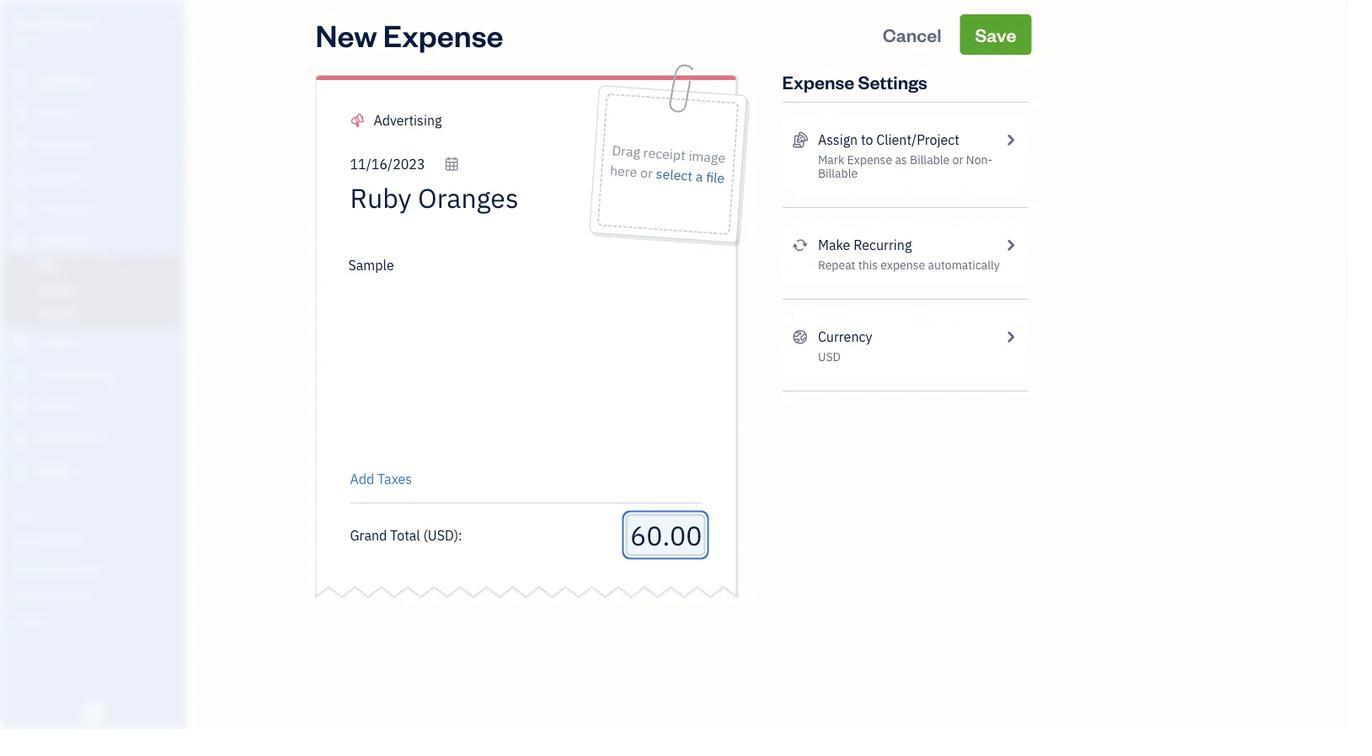 Task type: locate. For each thing, give the bounding box(es) containing it.
1 chevronright image from the top
[[1003, 130, 1018, 150]]

Description text field
[[342, 255, 694, 458]]

billable
[[910, 152, 950, 168], [818, 166, 858, 181]]

a
[[695, 168, 704, 186]]

make
[[818, 236, 851, 254]]

non-
[[966, 152, 993, 168]]

select a file button
[[655, 164, 725, 189]]

expense image
[[11, 233, 31, 250]]

receipt
[[643, 144, 686, 164]]

automatically
[[928, 257, 1000, 273]]

0 vertical spatial usd
[[818, 349, 841, 365]]

invoice image
[[11, 169, 31, 186]]

billable down assign
[[818, 166, 858, 181]]

or inside mark expense as billable or non- billable
[[953, 152, 964, 168]]

as
[[895, 152, 907, 168]]

mark expense as billable or non- billable
[[818, 152, 993, 181]]

drag
[[612, 141, 641, 161]]

1 horizontal spatial billable
[[910, 152, 950, 168]]

expense
[[881, 257, 925, 273]]

repeat
[[818, 257, 856, 273]]

assign
[[818, 131, 858, 149]]

1 vertical spatial usd
[[428, 527, 454, 544]]

apps image
[[13, 506, 180, 520]]

):
[[454, 527, 462, 544]]

estimate image
[[11, 137, 31, 154]]

1 vertical spatial expense
[[782, 70, 855, 94]]

client image
[[11, 105, 31, 122]]

total
[[390, 527, 420, 544]]

project image
[[11, 335, 31, 352]]

usd down currency
[[818, 349, 841, 365]]

0 vertical spatial chevronright image
[[1003, 130, 1018, 150]]

dashboard image
[[11, 73, 31, 90]]

or inside drag receipt image here or
[[640, 164, 654, 182]]

currencyandlanguage image
[[793, 327, 808, 347]]

2 chevronright image from the top
[[1003, 327, 1018, 347]]

oranges
[[48, 15, 99, 32]]

or left non- on the right top of page
[[953, 152, 964, 168]]

usd
[[818, 349, 841, 365], [428, 527, 454, 544]]

expense inside mark expense as billable or non- billable
[[847, 152, 892, 168]]

0 horizontal spatial or
[[640, 164, 654, 182]]

chevronright image
[[1003, 235, 1018, 255]]

team members image
[[13, 533, 180, 547]]

or
[[953, 152, 964, 168], [640, 164, 654, 182]]

2 vertical spatial expense
[[847, 152, 892, 168]]

1 vertical spatial chevronright image
[[1003, 327, 1018, 347]]

settings image
[[13, 614, 180, 628]]

bank connections image
[[13, 587, 180, 601]]

Merchant text field
[[350, 181, 580, 215]]

main element
[[0, 0, 228, 730]]

select
[[655, 165, 693, 185]]

cancel
[[883, 22, 942, 46]]

add taxes button
[[350, 469, 412, 490]]

expense
[[383, 14, 504, 54], [782, 70, 855, 94], [847, 152, 892, 168]]

chevronright image for currency
[[1003, 327, 1018, 347]]

Amount (USD) text field
[[629, 518, 702, 553]]

chart image
[[11, 431, 31, 448]]

make recurring
[[818, 236, 912, 254]]

or right here
[[640, 164, 654, 182]]

1 horizontal spatial or
[[953, 152, 964, 168]]

0 horizontal spatial usd
[[428, 527, 454, 544]]

owner
[[13, 34, 45, 47]]

0 vertical spatial expense
[[383, 14, 504, 54]]

billable down "client/project"
[[910, 152, 950, 168]]

file
[[705, 168, 725, 187]]

Date in MM/DD/YYYY format text field
[[350, 155, 460, 173]]

ruby oranges owner
[[13, 15, 99, 47]]

usd right 'total'
[[428, 527, 454, 544]]

report image
[[11, 463, 31, 480]]

or for drag receipt image here or
[[640, 164, 654, 182]]

add taxes
[[350, 471, 412, 488]]

(
[[423, 527, 428, 544]]

ruby
[[13, 15, 45, 32]]

or for mark expense as billable or non- billable
[[953, 152, 964, 168]]

chevronright image
[[1003, 130, 1018, 150], [1003, 327, 1018, 347]]



Task type: vqa. For each thing, say whether or not it's contained in the screenshot.
"Add Another Reminder"
no



Task type: describe. For each thing, give the bounding box(es) containing it.
here
[[609, 162, 638, 181]]

new
[[316, 14, 377, 54]]

grand
[[350, 527, 387, 544]]

expense settings
[[782, 70, 928, 94]]

drag receipt image here or
[[609, 141, 726, 182]]

items and services image
[[13, 560, 180, 574]]

save button
[[960, 14, 1032, 55]]

this
[[859, 257, 878, 273]]

0 horizontal spatial billable
[[818, 166, 858, 181]]

select a file
[[655, 165, 725, 187]]

client/project
[[877, 131, 960, 149]]

1 horizontal spatial usd
[[818, 349, 841, 365]]

mark
[[818, 152, 845, 168]]

to
[[861, 131, 873, 149]]

add
[[350, 471, 374, 488]]

chevronright image for assign to client/project
[[1003, 130, 1018, 150]]

expense for mark expense as billable or non- billable
[[847, 152, 892, 168]]

Category text field
[[374, 110, 518, 131]]

currency
[[818, 328, 873, 346]]

image
[[688, 147, 726, 167]]

timer image
[[11, 367, 31, 384]]

new expense
[[316, 14, 504, 54]]

grand total ( usd ):
[[350, 527, 462, 544]]

expensesrebilling image
[[793, 130, 808, 150]]

payment image
[[11, 201, 31, 218]]

money image
[[11, 399, 31, 416]]

refresh image
[[793, 235, 808, 255]]

save
[[975, 22, 1017, 46]]

freshbooks image
[[79, 703, 106, 723]]

repeat this expense automatically
[[818, 257, 1000, 273]]

recurring
[[854, 236, 912, 254]]

assign to client/project
[[818, 131, 960, 149]]

expense for new expense
[[383, 14, 504, 54]]

taxes
[[378, 471, 412, 488]]

settings
[[858, 70, 928, 94]]

cancel button
[[868, 14, 957, 55]]



